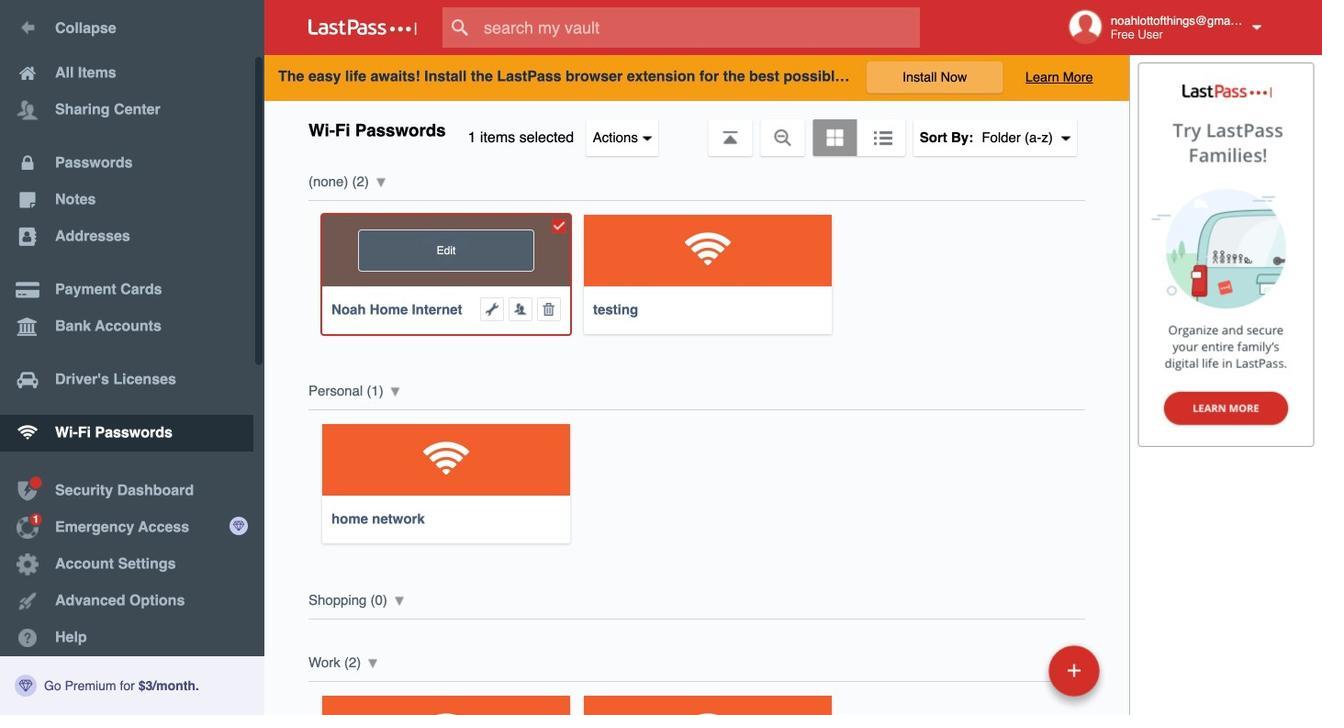 Task type: vqa. For each thing, say whether or not it's contained in the screenshot.
text field
no



Task type: describe. For each thing, give the bounding box(es) containing it.
Search search field
[[443, 7, 956, 48]]

main navigation navigation
[[0, 0, 265, 716]]

vault options navigation
[[265, 101, 1130, 156]]

new item navigation
[[923, 640, 1112, 716]]



Task type: locate. For each thing, give the bounding box(es) containing it.
search my vault text field
[[443, 7, 956, 48]]

lastpass image
[[309, 19, 417, 36]]

new item element
[[923, 645, 1107, 697]]



